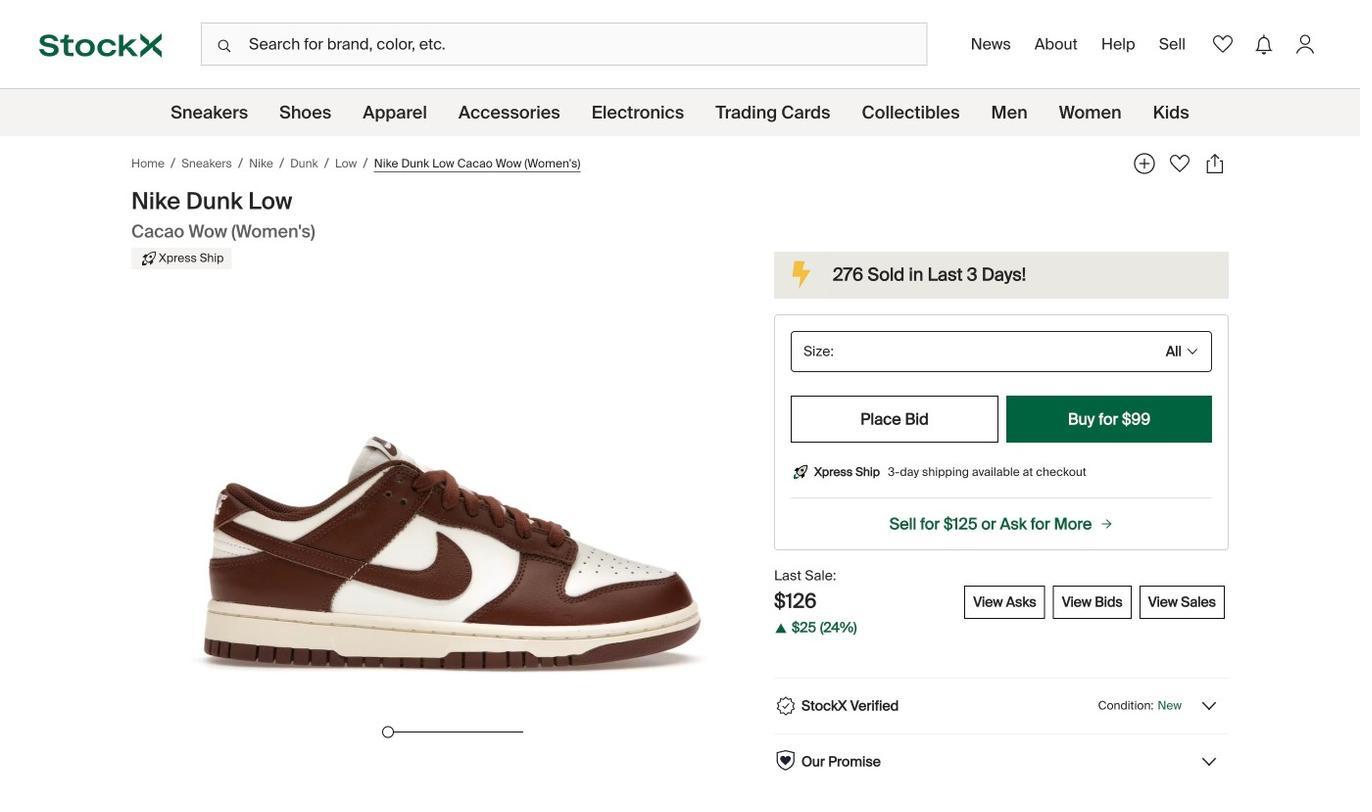 Task type: describe. For each thing, give the bounding box(es) containing it.
stockx logo image
[[39, 33, 162, 57]]

favorite image
[[1166, 150, 1194, 177]]

toggle promise value prop image
[[1200, 753, 1219, 772]]

360 slider track slider
[[382, 727, 394, 738]]

product category switcher element
[[0, 89, 1360, 136]]

add to portfolio image
[[1131, 150, 1158, 177]]

share image
[[1202, 150, 1229, 177]]

notification icon image
[[1251, 31, 1278, 58]]

nike dunk low cacao wow (women's) 0 image
[[171, 295, 735, 719]]

my account image
[[1292, 30, 1319, 58]]



Task type: locate. For each thing, give the bounding box(es) containing it.
276 sold in last 3 days! image
[[778, 252, 825, 299]]

Search... search field
[[201, 23, 928, 66]]

all favorites image
[[1209, 30, 1237, 58]]

toggle authenticity value prop image
[[1200, 697, 1219, 716]]



Task type: vqa. For each thing, say whether or not it's contained in the screenshot.
available at the right bottom of the page
no



